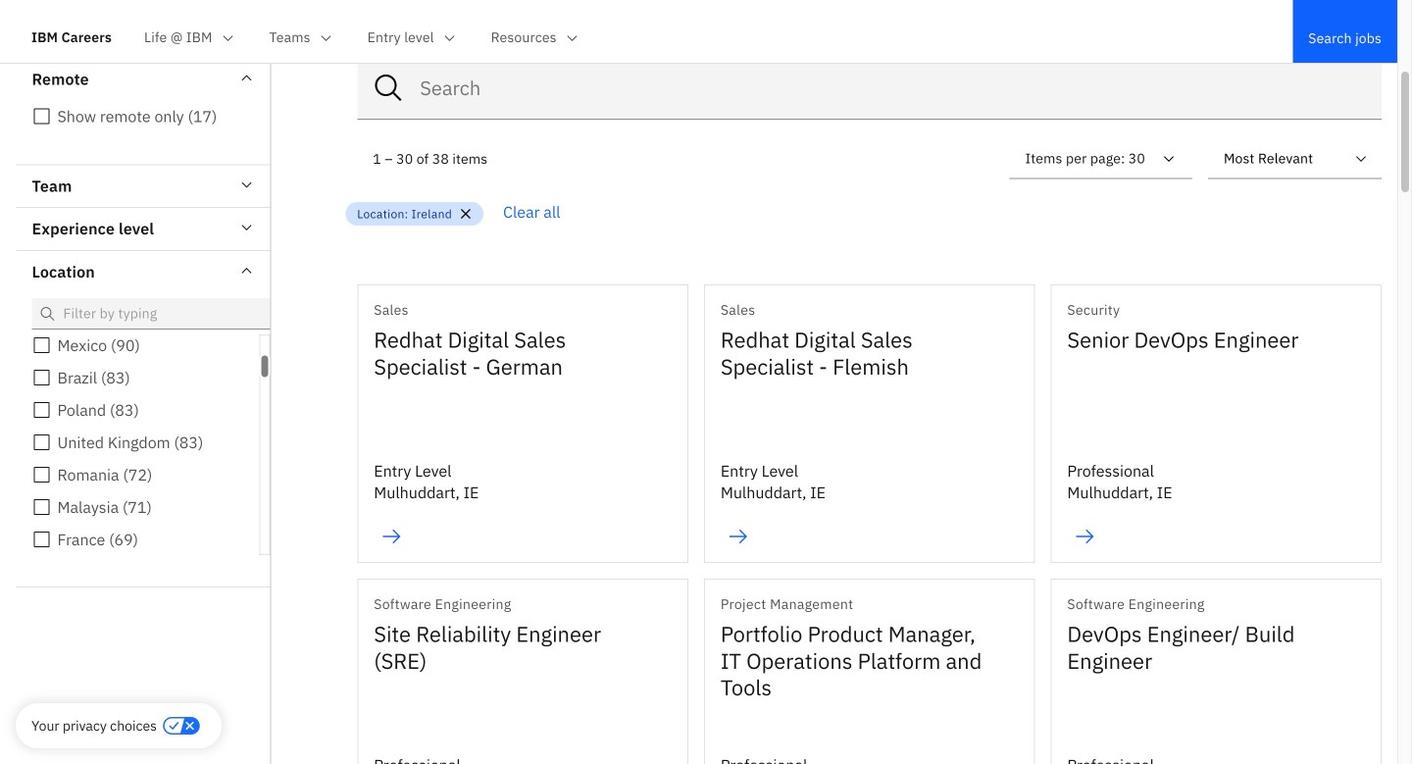 Task type: locate. For each thing, give the bounding box(es) containing it.
your privacy choices element
[[31, 715, 157, 737]]



Task type: vqa. For each thing, say whether or not it's contained in the screenshot.
Your privacy choices element
yes



